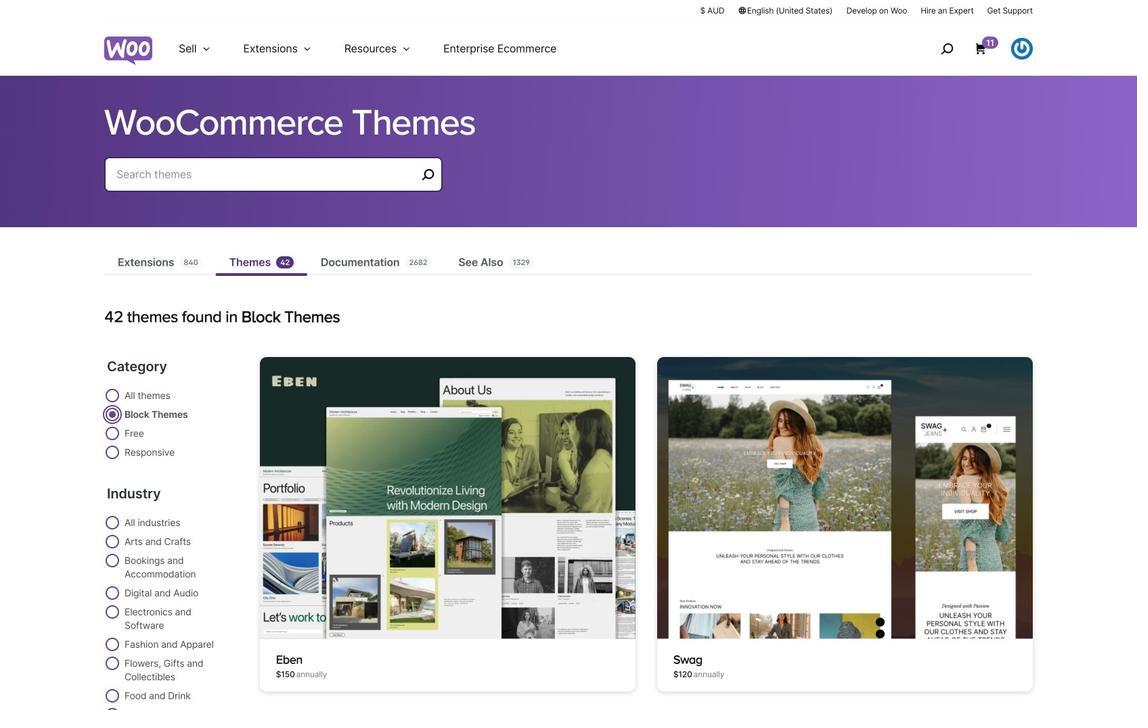 Task type: describe. For each thing, give the bounding box(es) containing it.
open account menu image
[[1012, 38, 1033, 60]]

search image
[[936, 38, 958, 60]]



Task type: locate. For each thing, give the bounding box(es) containing it.
service navigation menu element
[[912, 27, 1033, 71]]

Search themes search field
[[116, 165, 417, 184]]

None search field
[[104, 157, 443, 209]]



